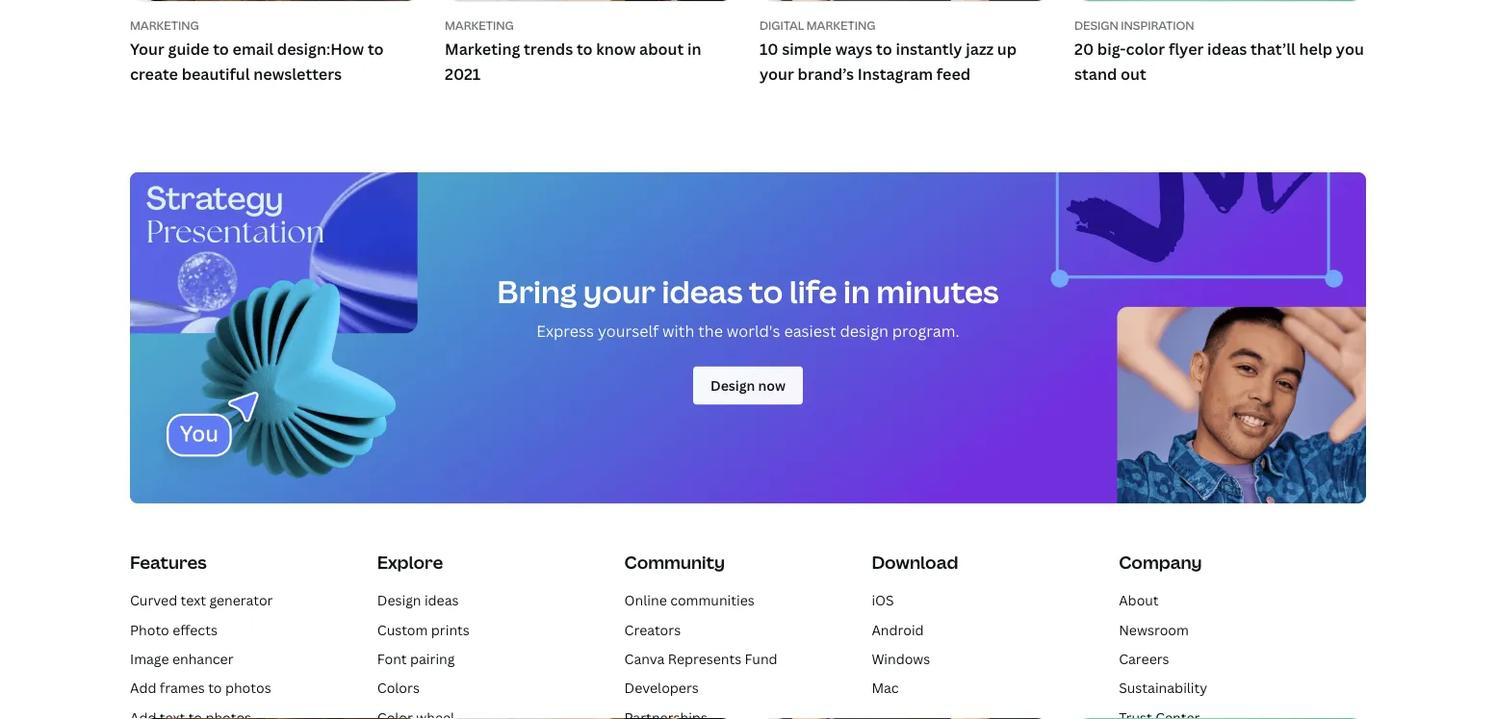 Task type: locate. For each thing, give the bounding box(es) containing it.
0 vertical spatial ideas
[[1208, 38, 1248, 59]]

marketing
[[807, 17, 876, 33]]

generator
[[209, 591, 273, 610]]

marketing link for email
[[130, 17, 422, 33]]

with
[[663, 321, 695, 341]]

font pairing link
[[377, 650, 455, 668]]

marketing inside the marketing your guide to email design:how to create beautiful newsletters
[[130, 17, 199, 33]]

ideas up prints
[[425, 591, 459, 610]]

out
[[1121, 63, 1147, 84]]

colors link
[[377, 679, 420, 697]]

ways
[[836, 38, 873, 59]]

android link
[[872, 621, 924, 639]]

simple
[[782, 38, 832, 59]]

0 horizontal spatial in
[[688, 38, 702, 59]]

0 vertical spatial your
[[760, 63, 794, 84]]

0 horizontal spatial your
[[584, 270, 656, 312]]

create
[[130, 63, 178, 84]]

1 horizontal spatial ideas
[[662, 270, 743, 312]]

easiest
[[784, 321, 837, 341]]

careers
[[1119, 650, 1170, 668]]

1 vertical spatial your
[[584, 270, 656, 312]]

photo effects link
[[130, 621, 218, 639]]

design up custom
[[377, 591, 421, 610]]

digital marketing 10 simple ways to instantly jazz up your brand's instagram feed
[[760, 17, 1017, 84]]

your up yourself
[[584, 270, 656, 312]]

program.
[[893, 321, 960, 341]]

that'll
[[1251, 38, 1296, 59]]

stand
[[1075, 63, 1118, 84]]

0 vertical spatial in
[[688, 38, 702, 59]]

to up world's
[[749, 270, 783, 312]]

design:how
[[277, 38, 364, 59]]

0 horizontal spatial marketing link
[[130, 17, 422, 33]]

ideas inside bring your ideas to life in minutes express yourself with the world's easiest design program.
[[662, 270, 743, 312]]

design
[[840, 321, 889, 341]]

in up design
[[844, 270, 870, 312]]

design up 20
[[1075, 17, 1119, 33]]

to down enhancer
[[208, 679, 222, 697]]

mac link
[[872, 679, 899, 697]]

sustainability
[[1119, 679, 1208, 697]]

ios link
[[872, 591, 894, 610]]

effects
[[173, 621, 218, 639]]

in inside the marketing marketing trends to know about in 2021
[[688, 38, 702, 59]]

0 horizontal spatial design
[[377, 591, 421, 610]]

marketing link for know
[[445, 17, 737, 33]]

ideas down design inspiration link
[[1208, 38, 1248, 59]]

2 horizontal spatial ideas
[[1208, 38, 1248, 59]]

canva represents fund
[[625, 650, 778, 668]]

features
[[130, 551, 207, 575]]

1 marketing link from the left
[[130, 17, 422, 33]]

guide
[[168, 38, 209, 59]]

marketing
[[130, 17, 199, 33], [445, 17, 514, 33], [445, 38, 520, 59]]

you
[[1337, 38, 1365, 59]]

photos
[[225, 679, 271, 697]]

1 horizontal spatial design
[[1075, 17, 1119, 33]]

jazz
[[966, 38, 994, 59]]

photo effects
[[130, 621, 218, 639]]

know
[[597, 38, 636, 59]]

your
[[760, 63, 794, 84], [584, 270, 656, 312]]

design
[[1075, 17, 1119, 33], [377, 591, 421, 610]]

feed
[[937, 63, 971, 84]]

inspiration
[[1121, 17, 1195, 33]]

creators link
[[625, 621, 681, 639]]

1 horizontal spatial in
[[844, 270, 870, 312]]

beautiful
[[182, 63, 250, 84]]

to up instagram
[[877, 38, 893, 59]]

about
[[1119, 591, 1159, 610]]

ideas inside the design inspiration 20 big-color flyer ideas that'll help you stand out
[[1208, 38, 1248, 59]]

life
[[790, 270, 837, 312]]

newsletters
[[254, 63, 342, 84]]

design inside the design inspiration 20 big-color flyer ideas that'll help you stand out
[[1075, 17, 1119, 33]]

curved text generator
[[130, 591, 273, 610]]

in right about
[[688, 38, 702, 59]]

android
[[872, 621, 924, 639]]

canva represents fund link
[[625, 650, 778, 668]]

the
[[698, 321, 723, 341]]

1 vertical spatial in
[[844, 270, 870, 312]]

1 vertical spatial design
[[377, 591, 421, 610]]

online
[[625, 591, 667, 610]]

2 marketing link from the left
[[445, 17, 737, 33]]

2021
[[445, 63, 481, 84]]

marketing link up email at top left
[[130, 17, 422, 33]]

email
[[233, 38, 274, 59]]

marketing link
[[130, 17, 422, 33], [445, 17, 737, 33]]

20
[[1075, 38, 1094, 59]]

ideas
[[1208, 38, 1248, 59], [662, 270, 743, 312], [425, 591, 459, 610]]

add frames to photos link
[[130, 679, 271, 697]]

1 horizontal spatial your
[[760, 63, 794, 84]]

newsroom link
[[1119, 621, 1189, 639]]

to left know
[[577, 38, 593, 59]]

1 vertical spatial ideas
[[662, 270, 743, 312]]

your down 10
[[760, 63, 794, 84]]

careers link
[[1119, 650, 1170, 668]]

0 vertical spatial design
[[1075, 17, 1119, 33]]

digital marketing link
[[760, 17, 1052, 33]]

2 vertical spatial ideas
[[425, 591, 459, 610]]

to inside bring your ideas to life in minutes express yourself with the world's easiest design program.
[[749, 270, 783, 312]]

digital
[[760, 17, 804, 33]]

marketing trends to know about in 2021 link
[[445, 36, 737, 86]]

up
[[998, 38, 1017, 59]]

ideas up the
[[662, 270, 743, 312]]

curved
[[130, 591, 177, 610]]

marketing marketing trends to know about in 2021
[[445, 17, 702, 84]]

to inside the marketing marketing trends to know about in 2021
[[577, 38, 593, 59]]

10
[[760, 38, 779, 59]]

1 horizontal spatial marketing link
[[445, 17, 737, 33]]

marketing link up know
[[445, 17, 737, 33]]

brand's
[[798, 63, 854, 84]]



Task type: vqa. For each thing, say whether or not it's contained in the screenshot.


Task type: describe. For each thing, give the bounding box(es) containing it.
developers link
[[625, 679, 699, 697]]

in inside bring your ideas to life in minutes express yourself with the world's easiest design program.
[[844, 270, 870, 312]]

your
[[130, 38, 164, 59]]

font
[[377, 650, 407, 668]]

bring
[[497, 270, 577, 312]]

canva
[[625, 650, 665, 668]]

online communities link
[[625, 591, 755, 610]]

to up beautiful
[[213, 38, 229, 59]]

20 big-color flyer ideas that'll help you stand out link
[[1075, 36, 1367, 86]]

custom prints link
[[377, 621, 470, 639]]

marketing your guide to email design:how to create beautiful newsletters
[[130, 17, 384, 84]]

explore
[[377, 551, 443, 575]]

pairing
[[410, 650, 455, 668]]

minutes
[[877, 270, 999, 312]]

design for design inspiration 20 big-color flyer ideas that'll help you stand out
[[1075, 17, 1119, 33]]

marketing for marketing
[[445, 17, 514, 33]]

color
[[1126, 38, 1166, 59]]

communities
[[670, 591, 755, 610]]

font pairing
[[377, 650, 455, 668]]

prints
[[431, 621, 470, 639]]

design for design ideas
[[377, 591, 421, 610]]

enhancer
[[172, 650, 234, 668]]

instantly
[[896, 38, 963, 59]]

marketing for your
[[130, 17, 199, 33]]

custom
[[377, 621, 428, 639]]

about link
[[1119, 591, 1159, 610]]

design inspiration link
[[1075, 17, 1367, 33]]

text
[[181, 591, 206, 610]]

design inspiration 20 big-color flyer ideas that'll help you stand out
[[1075, 17, 1365, 84]]

fund
[[745, 650, 778, 668]]

bring your ideas to life in minutes express yourself with the world's easiest design program.
[[497, 270, 999, 341]]

10 simple ways to instantly jazz up your brand's instagram feed link
[[760, 36, 1052, 86]]

yourself
[[598, 321, 659, 341]]

instagram
[[858, 63, 933, 84]]

express
[[537, 321, 594, 341]]

to right design:how
[[368, 38, 384, 59]]

add frames to photos
[[130, 679, 271, 697]]

ios
[[872, 591, 894, 610]]

mac
[[872, 679, 899, 697]]

world's
[[727, 321, 781, 341]]

newsroom
[[1119, 621, 1189, 639]]

colors
[[377, 679, 420, 697]]

community
[[625, 551, 725, 575]]

image
[[130, 650, 169, 668]]

developers
[[625, 679, 699, 697]]

0 horizontal spatial ideas
[[425, 591, 459, 610]]

design ideas
[[377, 591, 459, 610]]

your guide to email design:how to create beautiful newsletters link
[[130, 36, 422, 86]]

represents
[[668, 650, 742, 668]]

design ideas link
[[377, 591, 459, 610]]

custom prints
[[377, 621, 470, 639]]

windows
[[872, 650, 931, 668]]

curved text generator link
[[130, 591, 273, 610]]

creators
[[625, 621, 681, 639]]

your inside digital marketing 10 simple ways to instantly jazz up your brand's instagram feed
[[760, 63, 794, 84]]

photo
[[130, 621, 169, 639]]

trends
[[524, 38, 573, 59]]

image enhancer
[[130, 650, 234, 668]]

flyer
[[1169, 38, 1204, 59]]

to inside digital marketing 10 simple ways to instantly jazz up your brand's instagram feed
[[877, 38, 893, 59]]

about
[[640, 38, 684, 59]]

frames
[[160, 679, 205, 697]]

add
[[130, 679, 156, 697]]

image enhancer link
[[130, 650, 234, 668]]

windows link
[[872, 650, 931, 668]]

your inside bring your ideas to life in minutes express yourself with the world's easiest design program.
[[584, 270, 656, 312]]

company
[[1119, 551, 1203, 575]]

sustainability link
[[1119, 679, 1208, 697]]

big-
[[1098, 38, 1126, 59]]



